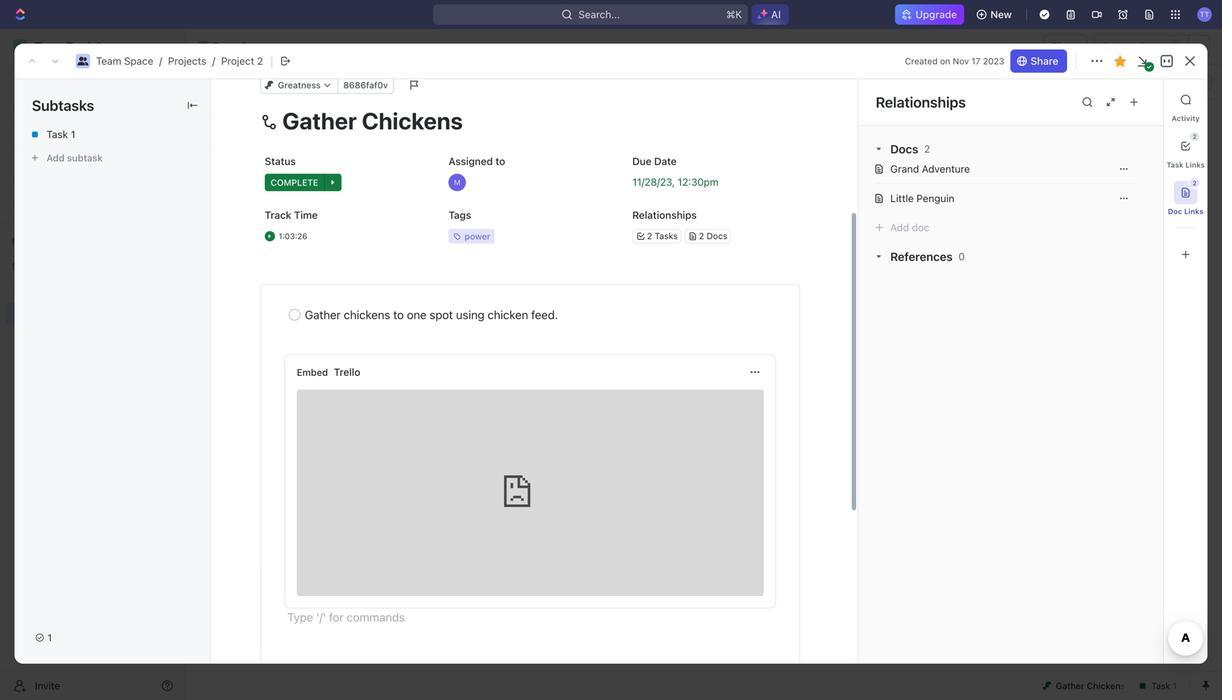 Task type: describe. For each thing, give the bounding box(es) containing it.
calendar link
[[329, 72, 375, 92]]

2 / from the left
[[212, 55, 215, 67]]

tasks
[[655, 231, 678, 241]]

docs for docs 2
[[891, 142, 919, 156]]

0 horizontal spatial adventure
[[608, 158, 657, 170]]

references 0
[[891, 250, 965, 264]]

upgrade link
[[896, 4, 965, 25]]

tree inside sidebar "navigation"
[[6, 278, 179, 400]]

table
[[456, 76, 482, 88]]

projects link
[[168, 55, 207, 67]]

2 button for doc
[[1175, 179, 1200, 204]]

folders button
[[221, 271, 1159, 289]]

table link
[[453, 72, 482, 92]]

automations
[[1102, 40, 1163, 52]]

2023
[[983, 56, 1005, 66]]

list link
[[285, 72, 305, 92]]

1 up the time
[[316, 182, 320, 194]]

0 horizontal spatial team space link
[[96, 55, 153, 67]]

trello link
[[334, 355, 741, 390]]

tt button
[[1194, 3, 1217, 26]]

1 / from the left
[[159, 55, 162, 67]]

0
[[959, 251, 965, 263]]

created on nov 17 2023
[[905, 56, 1005, 66]]

in
[[269, 182, 277, 194]]

dashboards link
[[6, 145, 179, 168]]

assigned to
[[449, 155, 505, 167]]

invite
[[35, 680, 60, 692]]

project inside team space / projects / project 2 |
[[221, 55, 254, 67]]

add task button
[[1122, 73, 1172, 91]]

projects inside button
[[253, 310, 292, 322]]

docs 2
[[891, 142, 931, 156]]

⌘k
[[727, 8, 742, 20]]

using
[[456, 308, 485, 322]]

project 1
[[242, 205, 282, 217]]

add for add task
[[1127, 77, 1144, 87]]

ai
[[772, 8, 781, 20]]

1 horizontal spatial to
[[496, 155, 505, 167]]

grand inside task sidebar content section
[[891, 163, 920, 175]]

team for team space
[[213, 40, 238, 52]]

pm
[[704, 176, 719, 188]]

grand adventure inside task sidebar content section
[[891, 163, 970, 175]]

2 left 'tasks'
[[647, 231, 652, 241]]

doc
[[1168, 207, 1183, 216]]

sidebar navigation
[[0, 29, 186, 701]]

11/28/23
[[633, 176, 672, 188]]

•
[[261, 182, 266, 193]]

overview
[[216, 76, 261, 88]]

2 docs
[[699, 231, 728, 241]]

17
[[972, 56, 981, 66]]

2 right 'tasks'
[[699, 231, 704, 241]]

1 inside button
[[48, 632, 52, 644]]

1 right automations at the right top of the page
[[1172, 41, 1177, 51]]

tags
[[449, 209, 471, 221]]

date
[[654, 155, 677, 167]]

1:03:26
[[279, 232, 308, 241]]

• in project 1
[[261, 182, 320, 194]]

m button
[[444, 169, 617, 196]]

adventure inside task sidebar content section
[[922, 163, 970, 175]]

add doc
[[891, 222, 930, 234]]

2 inside docs 2
[[925, 143, 931, 155]]

add subtask button
[[15, 146, 210, 170]]

new
[[991, 8, 1012, 20]]

share button left automations at the right top of the page
[[1043, 35, 1088, 58]]

board link
[[555, 72, 587, 92]]

12:30
[[678, 176, 704, 188]]

space for team space / projects / project 2 |
[[124, 55, 153, 67]]

|
[[271, 54, 273, 68]]

track
[[265, 209, 292, 221]]

Edit task name text field
[[261, 107, 801, 135]]

power button
[[444, 223, 617, 250]]

embed
[[297, 367, 328, 378]]

assigned
[[449, 155, 493, 167]]

add task
[[1127, 77, 1166, 87]]

task for task links
[[1167, 161, 1184, 169]]

calendar
[[332, 76, 375, 88]]

spot
[[430, 308, 453, 322]]

docs link
[[6, 120, 179, 143]]

0 vertical spatial share
[[1052, 40, 1080, 52]]

due
[[633, 155, 652, 167]]

gantt
[[402, 76, 429, 88]]

team space / projects / project 2 |
[[96, 54, 273, 68]]

drumstick bite image
[[265, 81, 274, 89]]

nov
[[953, 56, 969, 66]]

dashboards
[[35, 150, 91, 162]]

resources button
[[892, 132, 1159, 150]]

embed trello
[[297, 366, 361, 378]]

project 2 link
[[221, 55, 263, 67]]

power
[[465, 231, 491, 242]]

gantt link
[[399, 72, 429, 92]]

task sidebar content section
[[855, 79, 1164, 664]]

feed.
[[531, 308, 558, 322]]

board
[[558, 76, 587, 88]]

0 horizontal spatial relationships
[[633, 209, 697, 221]]

1 vertical spatial project
[[280, 182, 313, 194]]

doc links
[[1168, 207, 1204, 216]]

favorites
[[12, 237, 50, 247]]

relationships inside task sidebar content section
[[876, 94, 966, 111]]

1 button
[[29, 627, 61, 650]]

folders
[[222, 273, 263, 287]]



Task type: vqa. For each thing, say whether or not it's contained in the screenshot.
'Links' to the bottom
yes



Task type: locate. For each thing, give the bounding box(es) containing it.
2 horizontal spatial docs
[[891, 142, 919, 156]]

greatness button
[[261, 76, 338, 94]]

0 horizontal spatial projects
[[168, 55, 207, 67]]

docs
[[35, 126, 59, 138], [891, 142, 919, 156], [707, 231, 728, 241]]

1 inside 'link'
[[278, 205, 282, 217]]

grand left due at the right
[[577, 158, 606, 170]]

8686faf0v
[[343, 80, 388, 90]]

2 tasks
[[647, 231, 678, 241]]

0 vertical spatial user group image
[[199, 43, 208, 50]]

user group image inside team space link
[[199, 43, 208, 50]]

subtasks
[[32, 97, 94, 114]]

tags power
[[449, 209, 491, 242]]

created
[[905, 56, 938, 66]]

1 vertical spatial share
[[1031, 55, 1059, 67]]

2 down task links
[[1193, 180, 1197, 187]]

drumstick bite image
[[1043, 682, 1052, 691]]

m
[[454, 178, 461, 186]]

0 horizontal spatial space
[[124, 55, 153, 67]]

1 horizontal spatial team space link
[[194, 38, 275, 55]]

complete
[[271, 177, 318, 188]]

add for add doc
[[891, 222, 910, 234]]

time
[[294, 209, 318, 221]]

1 horizontal spatial user group image
[[199, 43, 208, 50]]

greatness
[[278, 80, 321, 90]]

1 vertical spatial team
[[96, 55, 121, 67]]

task 1
[[47, 128, 75, 140]]

projects
[[168, 55, 207, 67], [253, 310, 292, 322]]

chat
[[509, 76, 531, 88]]

one
[[407, 308, 427, 322]]

0 horizontal spatial team
[[96, 55, 121, 67]]

add for add subtask
[[47, 152, 65, 163]]

0 horizontal spatial user group image
[[78, 57, 88, 65]]

0 vertical spatial 2 button
[[1175, 132, 1200, 158]]

grand adventure button
[[891, 163, 1109, 175]]

complete button
[[261, 169, 433, 196]]

0 horizontal spatial docs
[[35, 126, 59, 138]]

1 horizontal spatial relationships
[[876, 94, 966, 111]]

chicken
[[488, 308, 528, 322]]

search...
[[579, 8, 620, 20]]

2 button
[[1175, 132, 1200, 158], [1175, 179, 1200, 204]]

share left automations at the right top of the page
[[1052, 40, 1080, 52]]

/ right projects link
[[212, 55, 215, 67]]

chickens
[[344, 308, 390, 322]]

chat link
[[506, 72, 531, 92]]

2 button for task
[[1175, 132, 1200, 158]]

project 1 link
[[215, 199, 520, 223]]

project inside 'link'
[[242, 205, 275, 217]]

0 horizontal spatial grand adventure
[[577, 158, 657, 170]]

list
[[288, 76, 305, 88]]

2 horizontal spatial add
[[1127, 77, 1144, 87]]

add left doc on the right of the page
[[891, 222, 910, 234]]

task up dashboards
[[47, 128, 68, 140]]

1 vertical spatial docs
[[891, 142, 919, 156]]

due date
[[633, 155, 677, 167]]

docs inside sidebar "navigation"
[[35, 126, 59, 138]]

status
[[265, 155, 296, 167]]

2 left |
[[257, 55, 263, 67]]

1 horizontal spatial projects
[[253, 310, 292, 322]]

1 vertical spatial links
[[1185, 207, 1204, 216]]

1 vertical spatial 2 button
[[1175, 179, 1200, 204]]

task for task 1
[[47, 128, 68, 140]]

docs for docs
[[35, 126, 59, 138]]

0 vertical spatial docs
[[35, 126, 59, 138]]

little penguin button
[[891, 192, 1109, 204]]

0 vertical spatial team
[[213, 40, 238, 52]]

add doc button
[[875, 222, 930, 234]]

links
[[1186, 161, 1205, 169], [1185, 207, 1204, 216]]

user group image
[[199, 43, 208, 50], [78, 57, 88, 65]]

penguin
[[917, 192, 955, 204]]

team for team space / projects / project 2 |
[[96, 55, 121, 67]]

inbox link
[[6, 95, 179, 119]]

2 down activity
[[1193, 134, 1197, 140]]

team inside team space / projects / project 2 |
[[96, 55, 121, 67]]

doc
[[912, 222, 930, 234]]

add
[[1127, 77, 1144, 87], [47, 152, 65, 163], [891, 222, 910, 234]]

2 horizontal spatial task
[[1167, 161, 1184, 169]]

0 vertical spatial space
[[241, 40, 271, 52]]

share right 2023
[[1031, 55, 1059, 67]]

8686faf0v button
[[338, 76, 394, 94]]

inbox
[[35, 101, 60, 113]]

trello
[[334, 366, 361, 378]]

tree
[[6, 278, 179, 400]]

project down "team space"
[[221, 55, 254, 67]]

track time
[[265, 209, 318, 221]]

0 vertical spatial add
[[1127, 77, 1144, 87]]

1 up add subtask
[[71, 128, 75, 140]]

docs inside task sidebar content section
[[891, 142, 919, 156]]

1 horizontal spatial team
[[213, 40, 238, 52]]

1 horizontal spatial /
[[212, 55, 215, 67]]

resources
[[892, 134, 950, 148]]

home
[[35, 76, 63, 88]]

0 vertical spatial projects
[[168, 55, 207, 67]]

1 vertical spatial to
[[393, 308, 404, 322]]

0 horizontal spatial /
[[159, 55, 162, 67]]

team space link
[[194, 38, 275, 55], [96, 55, 153, 67]]

share button
[[1043, 35, 1088, 58], [1011, 49, 1068, 73]]

1 horizontal spatial adventure
[[922, 163, 970, 175]]

grand adventure link
[[551, 153, 855, 176]]

1 horizontal spatial space
[[241, 40, 271, 52]]

relationships up 'tasks'
[[633, 209, 697, 221]]

little
[[891, 192, 914, 204]]

grand adventure up the 11/28/23 at the right top
[[577, 158, 657, 170]]

space up project 2 link
[[241, 40, 271, 52]]

1:03:26 button
[[261, 223, 433, 250]]

2 vertical spatial project
[[242, 205, 275, 217]]

task inside tab list
[[1167, 161, 1184, 169]]

add inside task sidebar content section
[[891, 222, 910, 234]]

0 horizontal spatial grand
[[577, 158, 606, 170]]

task sidebar navigation tab list
[[1167, 88, 1205, 290]]

1 horizontal spatial docs
[[707, 231, 728, 241]]

0 vertical spatial relationships
[[876, 94, 966, 111]]

project
[[221, 55, 254, 67], [280, 182, 313, 194], [242, 205, 275, 217]]

gather chickens to one spot using chicken feed.
[[305, 308, 558, 322]]

task inside button
[[1147, 77, 1166, 87]]

2 vertical spatial task
[[1167, 161, 1184, 169]]

2 inside team space / projects / project 2 |
[[257, 55, 263, 67]]

0 vertical spatial to
[[496, 155, 505, 167]]

task up doc
[[1167, 161, 1184, 169]]

0 vertical spatial project
[[221, 55, 254, 67]]

share button right 2023
[[1011, 49, 1068, 73]]

/ left projects link
[[159, 55, 162, 67]]

2 button up task links
[[1175, 132, 1200, 158]]

spaces
[[12, 261, 42, 271]]

links for task links
[[1186, 161, 1205, 169]]

space left projects link
[[124, 55, 153, 67]]

team space link up overview
[[194, 38, 275, 55]]

little penguin
[[891, 192, 955, 204]]

docs up little
[[891, 142, 919, 156]]

1 vertical spatial projects
[[253, 310, 292, 322]]

links right doc
[[1185, 207, 1204, 216]]

grand adventure down docs 2 on the right top of page
[[891, 163, 970, 175]]

task links
[[1167, 161, 1205, 169]]

11/28/23 , 12:30 pm
[[633, 176, 719, 188]]

2 up little penguin
[[925, 143, 931, 155]]

grand
[[577, 158, 606, 170], [891, 163, 920, 175]]

project down •
[[242, 205, 275, 217]]

docs down inbox
[[35, 126, 59, 138]]

,
[[672, 176, 675, 188]]

add down task 1
[[47, 152, 65, 163]]

1 vertical spatial task
[[47, 128, 68, 140]]

0 vertical spatial links
[[1186, 161, 1205, 169]]

adventure up penguin
[[922, 163, 970, 175]]

to left one at the top
[[393, 308, 404, 322]]

1 up 'invite' at the left bottom
[[48, 632, 52, 644]]

0 vertical spatial task
[[1147, 77, 1166, 87]]

2 vertical spatial add
[[891, 222, 910, 234]]

projects left project 2 link
[[168, 55, 207, 67]]

1 vertical spatial add
[[47, 152, 65, 163]]

on
[[940, 56, 951, 66]]

new button
[[971, 3, 1021, 26]]

adventure up the 11/28/23 at the right top
[[608, 158, 657, 170]]

docs right 'tasks'
[[707, 231, 728, 241]]

relationships
[[876, 94, 966, 111], [633, 209, 697, 221]]

task 1 link
[[15, 123, 210, 146]]

1 down the • in project 1
[[278, 205, 282, 217]]

space for team space
[[241, 40, 271, 52]]

project right the in
[[280, 182, 313, 194]]

user group image up home link
[[78, 57, 88, 65]]

1 vertical spatial space
[[124, 55, 153, 67]]

1 vertical spatial relationships
[[633, 209, 697, 221]]

space inside team space / projects / project 2 |
[[124, 55, 153, 67]]

overview link
[[213, 72, 261, 92]]

2 vertical spatial docs
[[707, 231, 728, 241]]

relationships up resources
[[876, 94, 966, 111]]

1 vertical spatial user group image
[[78, 57, 88, 65]]

1 horizontal spatial add
[[891, 222, 910, 234]]

1 horizontal spatial task
[[1147, 77, 1166, 87]]

team up home link
[[96, 55, 121, 67]]

1 horizontal spatial grand
[[891, 163, 920, 175]]

home link
[[6, 71, 179, 94]]

add down automations at the right top of the page
[[1127, 77, 1144, 87]]

team space link up home link
[[96, 55, 153, 67]]

upgrade
[[916, 8, 957, 20]]

0 horizontal spatial task
[[47, 128, 68, 140]]

links for doc links
[[1185, 207, 1204, 216]]

team space, , element
[[13, 307, 28, 322]]

tt
[[1200, 10, 1210, 18]]

projects inside team space / projects / project 2 |
[[168, 55, 207, 67]]

projects button
[[221, 298, 408, 334]]

2 button up "doc links"
[[1175, 179, 1200, 204]]

subtask
[[67, 152, 103, 163]]

team space
[[213, 40, 271, 52]]

embed link
[[297, 367, 328, 378]]

1 horizontal spatial grand adventure
[[891, 163, 970, 175]]

to right assigned
[[496, 155, 505, 167]]

task down automations at the right top of the page
[[1147, 77, 1166, 87]]

grand down docs 2 on the right top of page
[[891, 163, 920, 175]]

team up project 2 link
[[213, 40, 238, 52]]

user group image up projects link
[[199, 43, 208, 50]]

0 horizontal spatial to
[[393, 308, 404, 322]]

projects down the folders
[[253, 310, 292, 322]]

links down activity
[[1186, 161, 1205, 169]]

0 horizontal spatial add
[[47, 152, 65, 163]]



